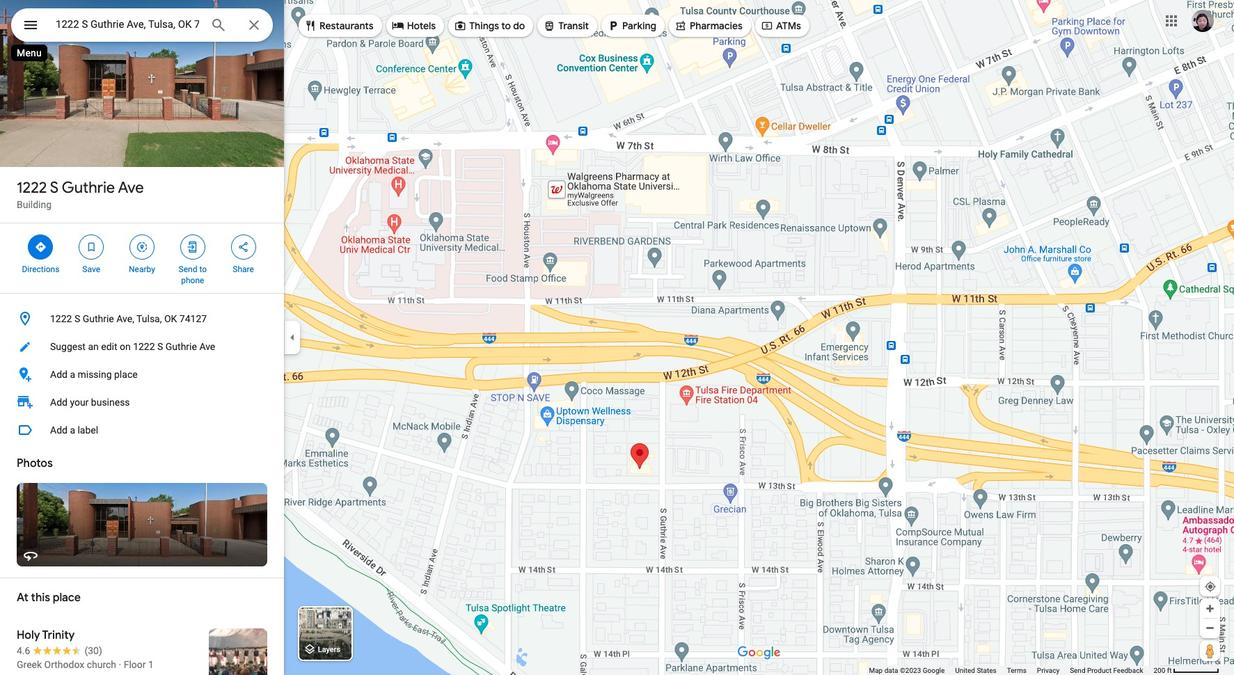 Task type: vqa. For each thing, say whether or not it's contained in the screenshot.
$408 text field
no



Task type: locate. For each thing, give the bounding box(es) containing it.
0 vertical spatial s
[[50, 178, 59, 198]]

1222 s guthrie ave main content
[[0, 0, 284, 675]]

a left label
[[70, 425, 75, 436]]

zoom out image
[[1205, 623, 1216, 634]]

send up phone
[[179, 265, 197, 274]]

1 horizontal spatial send
[[1070, 667, 1086, 675]]

add down suggest
[[50, 369, 67, 380]]

transit
[[559, 19, 589, 32]]

 parking
[[607, 18, 656, 33]]


[[34, 239, 47, 255]]

2 vertical spatial add
[[50, 425, 67, 436]]

place
[[114, 369, 138, 380], [53, 591, 81, 605]]

your
[[70, 397, 89, 408]]

map data ©2023 google
[[869, 667, 945, 675]]

1222 S Guthrie Ave, Tulsa, OK 74119 field
[[11, 8, 273, 42]]

guthrie down "ok"
[[166, 341, 197, 352]]

share
[[233, 265, 254, 274]]

to up phone
[[199, 265, 207, 274]]

united
[[955, 667, 975, 675]]

guthrie for ave,
[[83, 313, 114, 324]]

s for ave
[[50, 178, 59, 198]]

1 horizontal spatial place
[[114, 369, 138, 380]]

guthrie for ave
[[62, 178, 115, 198]]

1 horizontal spatial s
[[74, 313, 80, 324]]

pharmacies
[[690, 19, 743, 32]]

s
[[50, 178, 59, 198], [74, 313, 80, 324], [157, 341, 163, 352]]

zoom in image
[[1205, 604, 1216, 614]]

0 vertical spatial add
[[50, 369, 67, 380]]

to inside  things to do
[[501, 19, 511, 32]]

google
[[923, 667, 945, 675]]

0 vertical spatial place
[[114, 369, 138, 380]]

1 a from the top
[[70, 369, 75, 380]]

to left the do
[[501, 19, 511, 32]]

layers
[[318, 646, 340, 655]]

1222 up suggest
[[50, 313, 72, 324]]

add
[[50, 369, 67, 380], [50, 397, 67, 408], [50, 425, 67, 436]]

send product feedback button
[[1070, 666, 1143, 675]]

guthrie left ave,
[[83, 313, 114, 324]]

send
[[179, 265, 197, 274], [1070, 667, 1086, 675]]

footer containing map data ©2023 google
[[869, 666, 1154, 675]]

1 vertical spatial to
[[199, 265, 207, 274]]

·
[[119, 659, 121, 670]]

ave
[[118, 178, 144, 198], [199, 341, 215, 352]]

3 add from the top
[[50, 425, 67, 436]]

1 add from the top
[[50, 369, 67, 380]]

0 horizontal spatial s
[[50, 178, 59, 198]]

1 horizontal spatial 1222
[[50, 313, 72, 324]]

1 vertical spatial guthrie
[[83, 313, 114, 324]]

4.6
[[17, 645, 30, 656]]

an
[[88, 341, 99, 352]]

add a missing place button
[[0, 361, 284, 388]]

0 vertical spatial ave
[[118, 178, 144, 198]]

ave,
[[116, 313, 134, 324]]

0 vertical spatial 1222
[[17, 178, 47, 198]]

parking
[[622, 19, 656, 32]]

1222 s guthrie ave building
[[17, 178, 144, 210]]

add for add your business
[[50, 397, 67, 408]]

place down on
[[114, 369, 138, 380]]

on
[[120, 341, 131, 352]]

1 horizontal spatial ave
[[199, 341, 215, 352]]

actions for 1222 s guthrie ave region
[[0, 223, 284, 293]]

1 vertical spatial a
[[70, 425, 75, 436]]

2 add from the top
[[50, 397, 67, 408]]

things
[[469, 19, 499, 32]]

s inside 1222 s guthrie ave building
[[50, 178, 59, 198]]

 hotels
[[392, 18, 436, 33]]

0 vertical spatial send
[[179, 265, 197, 274]]

map
[[869, 667, 883, 675]]

guthrie
[[62, 178, 115, 198], [83, 313, 114, 324], [166, 341, 197, 352]]

send left product
[[1070, 667, 1086, 675]]

©2023
[[900, 667, 921, 675]]

footer
[[869, 666, 1154, 675]]

1222 right on
[[133, 341, 155, 352]]

ok
[[164, 313, 177, 324]]

united states button
[[955, 666, 997, 675]]

missing
[[78, 369, 112, 380]]

guthrie inside 1222 s guthrie ave building
[[62, 178, 115, 198]]

2 vertical spatial s
[[157, 341, 163, 352]]

 atms
[[761, 18, 801, 33]]

1 vertical spatial s
[[74, 313, 80, 324]]


[[136, 239, 148, 255]]

ave down 74127
[[199, 341, 215, 352]]

0 horizontal spatial to
[[199, 265, 207, 274]]

0 horizontal spatial 1222
[[17, 178, 47, 198]]

1 horizontal spatial to
[[501, 19, 511, 32]]

guthrie up 
[[62, 178, 115, 198]]

0 horizontal spatial place
[[53, 591, 81, 605]]

a for label
[[70, 425, 75, 436]]

business
[[91, 397, 130, 408]]

add a label button
[[0, 416, 284, 444]]

0 vertical spatial to
[[501, 19, 511, 32]]

directions
[[22, 265, 59, 274]]

google account: michele murakami  
(michele.murakami@adept.ai) image
[[1192, 9, 1214, 32]]

ave up ''
[[118, 178, 144, 198]]

add for add a label
[[50, 425, 67, 436]]

this
[[31, 591, 50, 605]]

1 vertical spatial place
[[53, 591, 81, 605]]

1 vertical spatial 1222
[[50, 313, 72, 324]]

send inside button
[[1070, 667, 1086, 675]]

footer inside the google maps element
[[869, 666, 1154, 675]]

greek orthodox church · floor 1
[[17, 659, 154, 670]]

privacy button
[[1037, 666, 1060, 675]]

add left label
[[50, 425, 67, 436]]

a left missing
[[70, 369, 75, 380]]

 transit
[[543, 18, 589, 33]]

add for add a missing place
[[50, 369, 67, 380]]

1 vertical spatial ave
[[199, 341, 215, 352]]

add left your
[[50, 397, 67, 408]]

s up suggest
[[74, 313, 80, 324]]

None field
[[56, 16, 199, 33]]

 things to do
[[454, 18, 525, 33]]

0 vertical spatial a
[[70, 369, 75, 380]]

s up the building
[[50, 178, 59, 198]]

collapse side panel image
[[285, 330, 300, 345]]

2 horizontal spatial 1222
[[133, 341, 155, 352]]

1 vertical spatial send
[[1070, 667, 1086, 675]]

trinity
[[42, 629, 75, 643]]

2 vertical spatial 1222
[[133, 341, 155, 352]]

send for send to phone
[[179, 265, 197, 274]]

add a missing place
[[50, 369, 138, 380]]

2 horizontal spatial s
[[157, 341, 163, 352]]

place right this
[[53, 591, 81, 605]]

1222 up the building
[[17, 178, 47, 198]]

0 horizontal spatial ave
[[118, 178, 144, 198]]

send inside the send to phone
[[179, 265, 197, 274]]


[[85, 239, 98, 255]]

1222
[[17, 178, 47, 198], [50, 313, 72, 324], [133, 341, 155, 352]]

s down tulsa,
[[157, 341, 163, 352]]

product
[[1087, 667, 1112, 675]]

ave inside 1222 s guthrie ave building
[[118, 178, 144, 198]]

0 horizontal spatial send
[[179, 265, 197, 274]]


[[761, 18, 773, 33]]

church
[[87, 659, 116, 670]]

a for missing
[[70, 369, 75, 380]]

4.6 stars 30 reviews image
[[17, 644, 102, 658]]

1222 inside 1222 s guthrie ave building
[[17, 178, 47, 198]]

0 vertical spatial guthrie
[[62, 178, 115, 198]]

1 vertical spatial add
[[50, 397, 67, 408]]

place inside button
[[114, 369, 138, 380]]

ave inside button
[[199, 341, 215, 352]]

2 a from the top
[[70, 425, 75, 436]]



Task type: describe. For each thing, give the bounding box(es) containing it.
do
[[513, 19, 525, 32]]

suggest an edit on 1222 s guthrie ave button
[[0, 333, 284, 361]]

restaurants
[[320, 19, 374, 32]]

2 vertical spatial guthrie
[[166, 341, 197, 352]]

1222 s guthrie ave, tulsa, ok 74127 button
[[0, 305, 284, 333]]

to inside the send to phone
[[199, 265, 207, 274]]

feedback
[[1113, 667, 1143, 675]]

s for ave,
[[74, 313, 80, 324]]

send product feedback
[[1070, 667, 1143, 675]]

 restaurants
[[304, 18, 374, 33]]

save
[[82, 265, 100, 274]]

data
[[885, 667, 898, 675]]

floor
[[124, 659, 146, 670]]

building
[[17, 199, 52, 210]]

 search field
[[11, 8, 273, 45]]

hotels
[[407, 19, 436, 32]]

200 ft button
[[1154, 667, 1220, 675]]

edit
[[101, 341, 117, 352]]

label
[[78, 425, 98, 436]]

states
[[977, 667, 997, 675]]

74127
[[179, 313, 207, 324]]

greek
[[17, 659, 42, 670]]

1222 for ave
[[17, 178, 47, 198]]

privacy
[[1037, 667, 1060, 675]]

tulsa,
[[137, 313, 162, 324]]

photos
[[17, 457, 53, 471]]


[[304, 18, 317, 33]]


[[607, 18, 620, 33]]

 button
[[11, 8, 50, 45]]

suggest an edit on 1222 s guthrie ave
[[50, 341, 215, 352]]


[[543, 18, 556, 33]]

holy trinity
[[17, 629, 75, 643]]

1222 s guthrie ave, tulsa, ok 74127
[[50, 313, 207, 324]]

200
[[1154, 667, 1166, 675]]

1222 for ave,
[[50, 313, 72, 324]]

show street view coverage image
[[1200, 640, 1220, 661]]

google maps element
[[0, 0, 1234, 675]]


[[392, 18, 404, 33]]

send to phone
[[179, 265, 207, 285]]

show your location image
[[1204, 581, 1217, 593]]

send for send product feedback
[[1070, 667, 1086, 675]]

phone
[[181, 276, 204, 285]]

add your business link
[[0, 388, 284, 416]]

atms
[[776, 19, 801, 32]]


[[22, 15, 39, 35]]

terms
[[1007, 667, 1027, 675]]

holy
[[17, 629, 40, 643]]

200 ft
[[1154, 667, 1172, 675]]


[[186, 239, 199, 255]]

1
[[148, 659, 154, 670]]

none field inside 1222 s guthrie ave, tulsa, ok 74119 field
[[56, 16, 199, 33]]

orthodox
[[44, 659, 84, 670]]

ft
[[1167, 667, 1172, 675]]

united states
[[955, 667, 997, 675]]

terms button
[[1007, 666, 1027, 675]]

add your business
[[50, 397, 130, 408]]

(30)
[[85, 645, 102, 656]]


[[675, 18, 687, 33]]


[[454, 18, 467, 33]]

suggest
[[50, 341, 86, 352]]

add a label
[[50, 425, 98, 436]]

at this place
[[17, 591, 81, 605]]

 pharmacies
[[675, 18, 743, 33]]

at
[[17, 591, 28, 605]]


[[237, 239, 250, 255]]

nearby
[[129, 265, 155, 274]]



